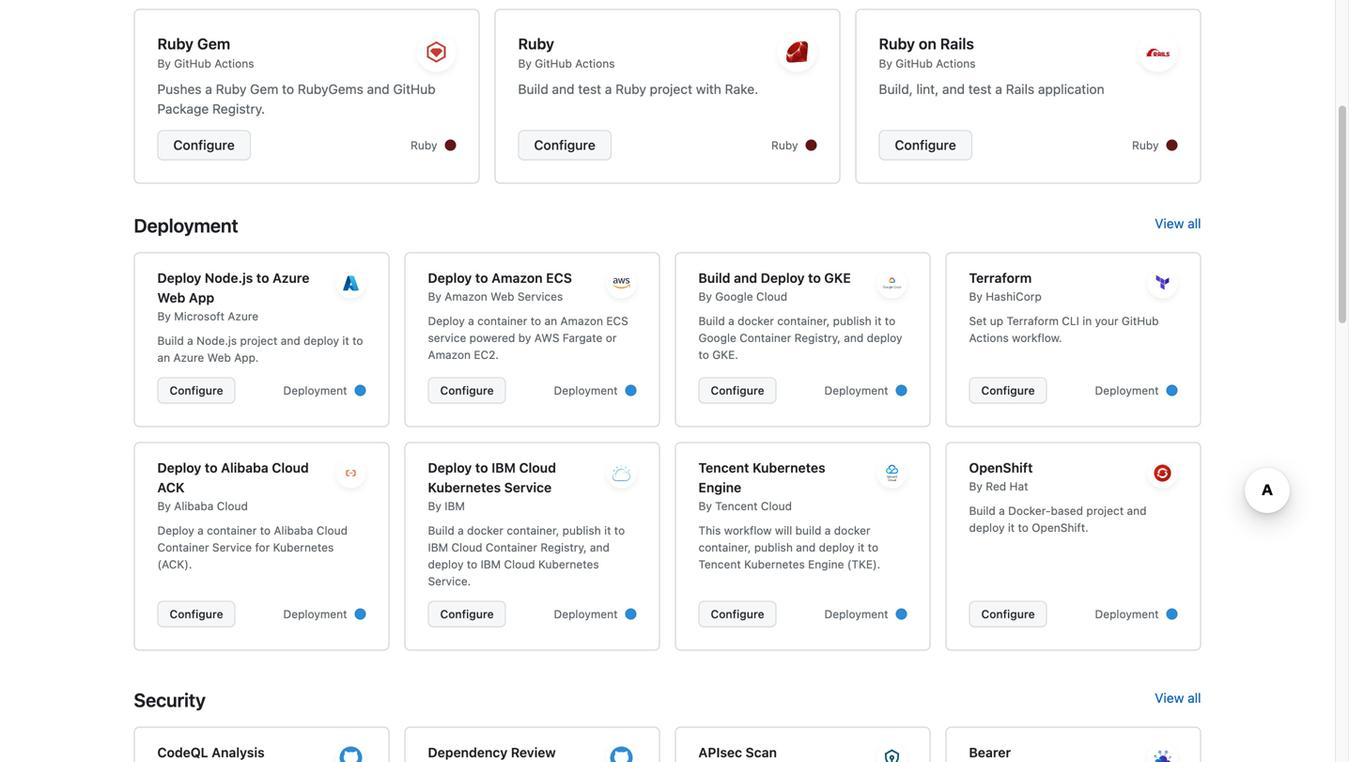 Task type: locate. For each thing, give the bounding box(es) containing it.
build for build and deploy to gke
[[699, 314, 725, 328]]

2 horizontal spatial docker
[[834, 524, 871, 537]]

azure up build a node.js project and deploy it to an azure web app.
[[228, 310, 259, 323]]

a for deploy to ibm cloud kubernetes service
[[458, 524, 464, 537]]

an left app.
[[157, 351, 170, 364]]

engine up "this" on the bottom of the page
[[699, 480, 742, 495]]

node.js down microsoft
[[197, 334, 237, 347]]

and inside build and deploy to gke by               google cloud
[[734, 270, 758, 286]]

view up "bearer logo"
[[1155, 690, 1185, 706]]

1 vertical spatial service
[[212, 541, 252, 554]]

2 horizontal spatial publish
[[833, 314, 872, 328]]

web
[[157, 290, 186, 305], [491, 290, 515, 303], [207, 351, 231, 364]]

github up pushes
[[174, 57, 211, 70]]

0 vertical spatial container,
[[778, 314, 830, 328]]

configure for engine
[[711, 608, 765, 621]]

a up the gke.
[[729, 314, 735, 328]]

by
[[157, 57, 171, 70], [518, 57, 532, 70], [879, 57, 893, 70], [428, 290, 442, 303], [699, 290, 712, 303], [970, 290, 983, 303], [157, 310, 171, 323], [970, 480, 983, 493], [157, 500, 171, 513], [428, 500, 442, 513], [699, 500, 712, 513]]

build inside build a docker-based project and deploy it to openshift.
[[970, 504, 996, 517]]

codeql
[[157, 745, 208, 760]]

configure link for to
[[157, 377, 236, 404]]

docker inside this workflow will build a docker container, publish and deploy it to tencent kubernetes engine (tke).
[[834, 524, 871, 537]]

0 vertical spatial service
[[504, 480, 552, 495]]

web left app
[[157, 290, 186, 305]]

google inside build and deploy to gke by               google cloud
[[716, 290, 754, 303]]

1 view all link from the top
[[1155, 199, 1202, 252]]

0 vertical spatial gem
[[197, 35, 230, 53]]

and inside the build a docker container, publish it to ibm cloud container registry, and deploy to ibm cloud kubernetes service.
[[590, 541, 610, 554]]

1 vertical spatial container,
[[507, 524, 560, 537]]

a inside build a node.js project and deploy it to an azure web app.
[[187, 334, 193, 347]]

1 vertical spatial project
[[240, 334, 278, 347]]

view all link up "bearer logo"
[[1155, 674, 1202, 727]]

(tke).
[[848, 558, 881, 571]]

0 vertical spatial publish
[[833, 314, 872, 328]]

view all up terraform logo
[[1155, 216, 1202, 231]]

0 horizontal spatial gem
[[197, 35, 230, 53]]

0 horizontal spatial an
[[157, 351, 170, 364]]

deploy inside "deploy to alibaba cloud ack by               alibaba cloud"
[[157, 460, 201, 476]]

0 horizontal spatial service
[[212, 541, 252, 554]]

container, inside the build a docker container, publish it to ibm cloud container registry, and deploy to ibm cloud kubernetes service.
[[507, 524, 560, 537]]

google inside build a docker container, publish it to google container registry, and deploy to gke.
[[699, 331, 737, 345]]

node.js up app
[[205, 270, 253, 286]]

2 view from the top
[[1155, 690, 1185, 706]]

tencent down "this" on the bottom of the page
[[699, 558, 741, 571]]

deploy
[[157, 270, 201, 286], [428, 270, 472, 286], [761, 270, 805, 286], [428, 314, 465, 328], [157, 460, 201, 476], [428, 460, 472, 476], [157, 524, 194, 537]]

actions inside ruby on rails by             github actions
[[936, 57, 976, 70]]

2 vertical spatial project
[[1087, 504, 1124, 517]]

1 vertical spatial engine
[[809, 558, 845, 571]]

with
[[696, 81, 722, 97]]

test down ruby by             github actions
[[578, 81, 602, 97]]

kubernetes inside tencent kubernetes engine by               tencent cloud
[[753, 460, 826, 476]]

deploy for alibaba
[[157, 524, 194, 537]]

ruby inside ruby by             github actions
[[518, 35, 555, 53]]

amazon
[[492, 270, 543, 286], [445, 290, 488, 303], [561, 314, 603, 328], [428, 348, 471, 361]]

azure
[[273, 270, 310, 286], [228, 310, 259, 323], [173, 351, 204, 364]]

cloud up build a docker container, publish it to google container registry, and deploy to gke.
[[757, 290, 788, 303]]

0 vertical spatial view all link
[[1155, 199, 1202, 252]]

1 horizontal spatial gem
[[250, 81, 279, 97]]

this workflow will build a docker container, publish and deploy it to tencent kubernetes engine (tke).
[[699, 524, 881, 571]]

configure for alibaba
[[170, 608, 223, 621]]

deploy to amazon ecs by               amazon web services
[[428, 270, 572, 303]]

google
[[716, 290, 754, 303], [699, 331, 737, 345]]

1 horizontal spatial rails
[[1006, 81, 1035, 97]]

docker down build and deploy to gke by               google cloud
[[738, 314, 775, 328]]

build and deploy to gke logo image
[[883, 278, 902, 289]]

1 all from the top
[[1188, 216, 1202, 231]]

container down deploy to ibm cloud kubernetes service by               ibm
[[486, 541, 538, 554]]

actions up build and test a ruby project with rake.
[[575, 57, 615, 70]]

docker inside the build a docker container, publish it to ibm cloud container registry, and deploy to ibm cloud kubernetes service.
[[467, 524, 504, 537]]

container down build and deploy to gke by               google cloud
[[740, 331, 792, 345]]

openshift
[[970, 460, 1034, 476]]

view all
[[1155, 216, 1202, 231], [1155, 690, 1202, 706]]

azure left deploy node.js to azure web app logo
[[273, 270, 310, 286]]

1 vertical spatial publish
[[563, 524, 601, 537]]

deploy for by
[[428, 270, 472, 286]]

0 horizontal spatial publish
[[563, 524, 601, 537]]

it inside build a docker container, publish it to google container registry, and deploy to gke.
[[875, 314, 882, 328]]

a down "deploy to alibaba cloud ack by               alibaba cloud"
[[198, 524, 204, 537]]

bearer
[[970, 745, 1012, 760]]

a inside build a docker-based project and deploy it to openshift.
[[999, 504, 1006, 517]]

a inside this workflow will build a docker container, publish and deploy it to tencent kubernetes engine (tke).
[[825, 524, 831, 537]]

2 vertical spatial container,
[[699, 541, 752, 554]]

deployment for deploy to alibaba cloud ack
[[283, 608, 347, 621]]

1 horizontal spatial ecs
[[607, 314, 629, 328]]

web left app.
[[207, 351, 231, 364]]

2 vertical spatial azure
[[173, 351, 204, 364]]

hat
[[1010, 480, 1029, 493]]

a for deploy to amazon ecs
[[468, 314, 475, 328]]

view
[[1155, 216, 1185, 231], [1155, 690, 1185, 706]]

cloud inside tencent kubernetes engine by               tencent cloud
[[761, 500, 792, 513]]

0 vertical spatial registry,
[[795, 331, 841, 345]]

ibm
[[492, 460, 516, 476], [445, 500, 465, 513], [428, 541, 448, 554], [481, 558, 501, 571]]

a right the lint,
[[996, 81, 1003, 97]]

docker down deploy to ibm cloud kubernetes service by               ibm
[[467, 524, 504, 537]]

build inside the build a docker container, publish it to ibm cloud container registry, and deploy to ibm cloud kubernetes service.
[[428, 524, 455, 537]]

ecs inside deploy to amazon ecs by               amazon web services
[[546, 270, 572, 286]]

project right based
[[1087, 504, 1124, 517]]

view all up "bearer logo"
[[1155, 690, 1202, 706]]

a inside deploy a container to alibaba cloud container service for kubernetes (ack).
[[198, 524, 204, 537]]

all
[[1188, 216, 1202, 231], [1188, 690, 1202, 706]]

cloud left deploy to ibm cloud kubernetes service logo
[[519, 460, 556, 476]]

publish for build and deploy to gke
[[833, 314, 872, 328]]

0 vertical spatial google
[[716, 290, 754, 303]]

container inside build a docker container, publish it to google container registry, and deploy to gke.
[[740, 331, 792, 345]]

0 vertical spatial view all
[[1155, 216, 1202, 231]]

0 vertical spatial ecs
[[546, 270, 572, 286]]

configure link
[[157, 130, 251, 160], [518, 130, 612, 160], [879, 130, 973, 160], [157, 377, 236, 404], [428, 377, 506, 404], [699, 377, 777, 404], [970, 377, 1048, 404], [157, 601, 236, 627], [428, 601, 506, 627], [699, 601, 777, 627], [970, 601, 1048, 627]]

tencent kubernetes engine logo image
[[884, 465, 901, 482]]

bearer logo image
[[1154, 751, 1172, 762]]

by inside build and deploy to gke by               google cloud
[[699, 290, 712, 303]]

publish
[[833, 314, 872, 328], [563, 524, 601, 537], [755, 541, 793, 554]]

project up app.
[[240, 334, 278, 347]]

terraform up workflow.
[[1007, 314, 1059, 328]]

apisec
[[699, 745, 743, 760]]

1 view from the top
[[1155, 216, 1185, 231]]

engine left (tke).
[[809, 558, 845, 571]]

2 view all link from the top
[[1155, 674, 1202, 727]]

cloud up will
[[761, 500, 792, 513]]

2 horizontal spatial alibaba
[[274, 524, 314, 537]]

build inside build a node.js project and deploy it to an azure web app.
[[157, 334, 184, 347]]

a down microsoft
[[187, 334, 193, 347]]

and inside build a docker-based project and deploy it to openshift.
[[1128, 504, 1147, 517]]

1 vertical spatial an
[[157, 351, 170, 364]]

for
[[255, 541, 270, 554]]

1 horizontal spatial container
[[486, 541, 538, 554]]

1 horizontal spatial test
[[969, 81, 992, 97]]

gem up "registry."
[[250, 81, 279, 97]]

1 vertical spatial terraform
[[1007, 314, 1059, 328]]

an up aws
[[545, 314, 558, 328]]

a for ruby gem
[[205, 81, 212, 97]]

1 vertical spatial all
[[1188, 690, 1202, 706]]

package
[[157, 101, 209, 117]]

container, for gke
[[778, 314, 830, 328]]

deployment
[[134, 214, 238, 236], [283, 384, 347, 397], [554, 384, 618, 397], [825, 384, 889, 397], [1096, 384, 1159, 397], [283, 608, 347, 621], [554, 608, 618, 621], [825, 608, 889, 621], [1096, 608, 1159, 621]]

an
[[545, 314, 558, 328], [157, 351, 170, 364]]

to
[[282, 81, 294, 97], [256, 270, 269, 286], [476, 270, 488, 286], [808, 270, 821, 286], [531, 314, 542, 328], [885, 314, 896, 328], [353, 334, 363, 347], [699, 348, 710, 361], [205, 460, 218, 476], [476, 460, 488, 476], [1019, 521, 1029, 534], [260, 524, 271, 537], [615, 524, 625, 537], [868, 541, 879, 554], [467, 558, 478, 571]]

amazon down service
[[428, 348, 471, 361]]

ecs up or
[[607, 314, 629, 328]]

on
[[919, 35, 937, 53]]

deploy inside deploy a container to an amazon ecs service powered by aws fargate or amazon ec2.
[[428, 314, 465, 328]]

ecs up services
[[546, 270, 572, 286]]

engine
[[699, 480, 742, 495], [809, 558, 845, 571]]

1 vertical spatial google
[[699, 331, 737, 345]]

1 horizontal spatial web
[[207, 351, 231, 364]]

ruby inside pushes a ruby gem to rubygems and github package registry.
[[216, 81, 247, 97]]

all for deployment
[[1188, 216, 1202, 231]]

1 vertical spatial alibaba
[[174, 500, 214, 513]]

container, down "this" on the bottom of the page
[[699, 541, 752, 554]]

terraform inside terraform by               hashicorp
[[970, 270, 1032, 286]]

a for openshift
[[999, 504, 1006, 517]]

configure link for rails
[[879, 130, 973, 160]]

1 horizontal spatial azure
[[228, 310, 259, 323]]

it inside build a docker-based project and deploy it to openshift.
[[1008, 521, 1015, 534]]

openshift logo image
[[1155, 465, 1172, 482]]

1 vertical spatial view all link
[[1155, 674, 1202, 727]]

actions down up
[[970, 331, 1009, 345]]

0 horizontal spatial ecs
[[546, 270, 572, 286]]

github up build and test a ruby project with rake.
[[535, 57, 572, 70]]

1 vertical spatial view all
[[1155, 690, 1202, 706]]

amazon up service
[[445, 290, 488, 303]]

1 horizontal spatial project
[[650, 81, 693, 97]]

0 vertical spatial container
[[478, 314, 528, 328]]

app.
[[234, 351, 259, 364]]

ruby gem by             github actions
[[157, 35, 254, 70]]

a down red
[[999, 504, 1006, 517]]

kubernetes
[[753, 460, 826, 476], [428, 480, 501, 495], [273, 541, 334, 554], [539, 558, 599, 571], [745, 558, 805, 571]]

service inside deploy to ibm cloud kubernetes service by               ibm
[[504, 480, 552, 495]]

1 horizontal spatial container
[[478, 314, 528, 328]]

0 horizontal spatial azure
[[173, 351, 204, 364]]

build inside build and deploy to gke by               google cloud
[[699, 270, 731, 286]]

0 horizontal spatial container,
[[507, 524, 560, 537]]

1 vertical spatial gem
[[250, 81, 279, 97]]

tencent kubernetes engine by               tencent cloud
[[699, 460, 826, 513]]

project left with
[[650, 81, 693, 97]]

2 horizontal spatial container,
[[778, 314, 830, 328]]

0 vertical spatial rails
[[941, 35, 975, 53]]

up
[[990, 314, 1004, 328]]

container up '(ack).'
[[157, 541, 209, 554]]

ecs inside deploy a container to an amazon ecs service powered by aws fargate or amazon ec2.
[[607, 314, 629, 328]]

github
[[174, 57, 211, 70], [535, 57, 572, 70], [896, 57, 933, 70], [393, 81, 436, 97], [1122, 314, 1159, 328]]

a right pushes
[[205, 81, 212, 97]]

gem inside pushes a ruby gem to rubygems and github package registry.
[[250, 81, 279, 97]]

deployment for deploy to amazon ecs
[[554, 384, 618, 397]]

node.js
[[205, 270, 253, 286], [197, 334, 237, 347]]

2 horizontal spatial project
[[1087, 504, 1124, 517]]

node.js inside build a node.js project and deploy it to an azure web app.
[[197, 334, 237, 347]]

scan
[[746, 745, 777, 760]]

project
[[650, 81, 693, 97], [240, 334, 278, 347], [1087, 504, 1124, 517]]

deploy inside deploy to amazon ecs by               amazon web services
[[428, 270, 472, 286]]

cloud up service.
[[452, 541, 483, 554]]

0 horizontal spatial web
[[157, 290, 186, 305]]

2 horizontal spatial web
[[491, 290, 515, 303]]

0 vertical spatial all
[[1188, 216, 1202, 231]]

deploy inside deploy a container to alibaba cloud container service for kubernetes (ack).
[[157, 524, 194, 537]]

container, down deploy to ibm cloud kubernetes service by               ibm
[[507, 524, 560, 537]]

cloud down deploy to alibaba cloud ack logo
[[317, 524, 348, 537]]

fargate
[[563, 331, 603, 345]]

microsoft
[[174, 310, 225, 323]]

github right your
[[1122, 314, 1159, 328]]

docker-
[[1009, 504, 1051, 517]]

deploy for ack
[[157, 460, 201, 476]]

deployment for build and deploy to gke
[[825, 384, 889, 397]]

terraform inside set up terraform cli in your github actions workflow.
[[1007, 314, 1059, 328]]

0 horizontal spatial docker
[[467, 524, 504, 537]]

registry, inside the build a docker container, publish it to ibm cloud container registry, and deploy to ibm cloud kubernetes service.
[[541, 541, 587, 554]]

0 horizontal spatial rails
[[941, 35, 975, 53]]

deploy inside deploy to ibm cloud kubernetes service by               ibm
[[428, 460, 472, 476]]

build inside build a docker container, publish it to google container registry, and deploy to gke.
[[699, 314, 725, 328]]

1 horizontal spatial container,
[[699, 541, 752, 554]]

openshift.
[[1032, 521, 1089, 534]]

a
[[205, 81, 212, 97], [605, 81, 612, 97], [996, 81, 1003, 97], [468, 314, 475, 328], [729, 314, 735, 328], [187, 334, 193, 347], [999, 504, 1006, 517], [198, 524, 204, 537], [458, 524, 464, 537], [825, 524, 831, 537]]

0 vertical spatial terraform
[[970, 270, 1032, 286]]

deploy
[[867, 331, 903, 345], [304, 334, 339, 347], [970, 521, 1005, 534], [819, 541, 855, 554], [428, 558, 464, 571]]

tencent up workflow
[[716, 500, 758, 513]]

2 view all from the top
[[1155, 690, 1202, 706]]

deploy inside build a docker container, publish it to google container registry, and deploy to gke.
[[867, 331, 903, 345]]

1 horizontal spatial registry,
[[795, 331, 841, 345]]

publish inside build a docker container, publish it to google container registry, and deploy to gke.
[[833, 314, 872, 328]]

a right build
[[825, 524, 831, 537]]

(ack).
[[157, 558, 192, 571]]

1 horizontal spatial docker
[[738, 314, 775, 328]]

alibaba
[[221, 460, 269, 476], [174, 500, 214, 513], [274, 524, 314, 537]]

0 horizontal spatial test
[[578, 81, 602, 97]]

terraform
[[970, 270, 1032, 286], [1007, 314, 1059, 328]]

rubygems
[[298, 81, 364, 97]]

by inside "deploy to alibaba cloud ack by               alibaba cloud"
[[157, 500, 171, 513]]

2 vertical spatial tencent
[[699, 558, 741, 571]]

view up terraform logo
[[1155, 216, 1185, 231]]

publish inside the build a docker container, publish it to ibm cloud container registry, and deploy to ibm cloud kubernetes service.
[[563, 524, 601, 537]]

terraform up hashicorp
[[970, 270, 1032, 286]]

cli
[[1062, 314, 1080, 328]]

cloud up deploy a container to alibaba cloud container service for kubernetes (ack). on the left of page
[[217, 500, 248, 513]]

gem up pushes
[[197, 35, 230, 53]]

build for deploy node.js to azure web app
[[157, 334, 184, 347]]

deployment for terraform
[[1096, 384, 1159, 397]]

0 horizontal spatial registry,
[[541, 541, 587, 554]]

rails
[[941, 35, 975, 53], [1006, 81, 1035, 97]]

2 all from the top
[[1188, 690, 1202, 706]]

gke.
[[713, 348, 739, 361]]

configure for rails
[[895, 137, 957, 153]]

container, down build and deploy to gke by               google cloud
[[778, 314, 830, 328]]

github inside ruby by             github actions
[[535, 57, 572, 70]]

build and test a ruby project with rake.
[[518, 81, 759, 97]]

a inside pushes a ruby gem to rubygems and github package registry.
[[205, 81, 212, 97]]

actions down on
[[936, 57, 976, 70]]

kubernetes inside deploy a container to alibaba cloud container service for kubernetes (ack).
[[273, 541, 334, 554]]

1 vertical spatial view
[[1155, 690, 1185, 706]]

it
[[875, 314, 882, 328], [343, 334, 349, 347], [1008, 521, 1015, 534], [604, 524, 611, 537], [858, 541, 865, 554]]

0 vertical spatial view
[[1155, 216, 1185, 231]]

test right the lint,
[[969, 81, 992, 97]]

2 vertical spatial alibaba
[[274, 524, 314, 537]]

hashicorp
[[986, 290, 1042, 303]]

1 vertical spatial ecs
[[607, 314, 629, 328]]

configure link for deploy
[[699, 377, 777, 404]]

a inside deploy a container to an amazon ecs service powered by aws fargate or amazon ec2.
[[468, 314, 475, 328]]

deploy inside deploy node.js to azure web app by               microsoft azure
[[157, 270, 201, 286]]

container,
[[778, 314, 830, 328], [507, 524, 560, 537], [699, 541, 752, 554]]

0 horizontal spatial container
[[157, 541, 209, 554]]

1 vertical spatial node.js
[[197, 334, 237, 347]]

configure for by
[[173, 137, 235, 153]]

deploy a container to an amazon ecs service powered by aws fargate or amazon ec2.
[[428, 314, 629, 361]]

to inside "deploy to alibaba cloud ack by               alibaba cloud"
[[205, 460, 218, 476]]

tencent up "this" on the bottom of the page
[[699, 460, 750, 476]]

1 horizontal spatial engine
[[809, 558, 845, 571]]

0 vertical spatial alibaba
[[221, 460, 269, 476]]

configure for github
[[534, 137, 596, 153]]

container
[[740, 331, 792, 345], [157, 541, 209, 554], [486, 541, 538, 554]]

engine inside this workflow will build a docker container, publish and deploy it to tencent kubernetes engine (tke).
[[809, 558, 845, 571]]

review
[[511, 745, 556, 760]]

by inside ruby gem by             github actions
[[157, 57, 171, 70]]

1 vertical spatial container
[[207, 524, 257, 537]]

service left for
[[212, 541, 252, 554]]

0 horizontal spatial project
[[240, 334, 278, 347]]

cloud down deploy to ibm cloud kubernetes service by               ibm
[[504, 558, 535, 571]]

actions
[[215, 57, 254, 70], [575, 57, 615, 70], [936, 57, 976, 70], [970, 331, 1009, 345]]

mark github image
[[611, 747, 633, 762]]

in
[[1083, 314, 1092, 328]]

a up service.
[[458, 524, 464, 537]]

1 view all from the top
[[1155, 216, 1202, 231]]

a for build and deploy to gke
[[729, 314, 735, 328]]

0 vertical spatial node.js
[[205, 270, 253, 286]]

1 horizontal spatial alibaba
[[221, 460, 269, 476]]

registry,
[[795, 331, 841, 345], [541, 541, 587, 554]]

2 vertical spatial publish
[[755, 541, 793, 554]]

0 vertical spatial azure
[[273, 270, 310, 286]]

rails left application
[[1006, 81, 1035, 97]]

configure for ibm
[[440, 608, 494, 621]]

alibaba down "deploy to alibaba cloud ack by               alibaba cloud"
[[274, 524, 314, 537]]

container up powered
[[478, 314, 528, 328]]

actions inside ruby gem by             github actions
[[215, 57, 254, 70]]

ruby on rails by             github actions
[[879, 35, 976, 70]]

web inside deploy node.js to azure web app by               microsoft azure
[[157, 290, 186, 305]]

build a node.js project and deploy it to an azure web app.
[[157, 334, 363, 364]]

0 vertical spatial project
[[650, 81, 693, 97]]

1 vertical spatial registry,
[[541, 541, 587, 554]]

web left services
[[491, 290, 515, 303]]

app
[[189, 290, 215, 305]]

alibaba down ack
[[174, 500, 214, 513]]

azure down microsoft
[[173, 351, 204, 364]]

set
[[970, 314, 987, 328]]

alibaba up deploy a container to alibaba cloud container service for kubernetes (ack). on the left of page
[[221, 460, 269, 476]]

0 vertical spatial an
[[545, 314, 558, 328]]

configure for hashicorp
[[982, 384, 1035, 397]]

ruby
[[157, 35, 194, 53], [518, 35, 555, 53], [879, 35, 916, 53], [216, 81, 247, 97], [616, 81, 647, 97], [411, 139, 438, 152], [772, 139, 799, 152], [1133, 139, 1159, 152]]

container for amazon
[[478, 314, 528, 328]]

azure inside build a node.js project and deploy it to an azure web app.
[[173, 351, 204, 364]]

view for deployment
[[1155, 216, 1185, 231]]

docker up (tke).
[[834, 524, 871, 537]]

github down ruby gem logo
[[393, 81, 436, 97]]

configure link for hashicorp
[[970, 377, 1048, 404]]

alibaba inside deploy a container to alibaba cloud container service for kubernetes (ack).
[[274, 524, 314, 537]]

configure for amazon
[[440, 384, 494, 397]]

1 horizontal spatial an
[[545, 314, 558, 328]]

1 horizontal spatial publish
[[755, 541, 793, 554]]

to inside build a node.js project and deploy it to an azure web app.
[[353, 334, 363, 347]]

dependency review
[[428, 745, 556, 760]]

1 horizontal spatial service
[[504, 480, 552, 495]]

by inside terraform by               hashicorp
[[970, 290, 983, 303]]

actions up "registry."
[[215, 57, 254, 70]]

container inside deploy a container to alibaba cloud container service for kubernetes (ack).
[[207, 524, 257, 537]]

tencent
[[699, 460, 750, 476], [716, 500, 758, 513], [699, 558, 741, 571]]

view all link up terraform logo
[[1155, 199, 1202, 252]]

a for deploy to alibaba cloud ack
[[198, 524, 204, 537]]

a up powered
[[468, 314, 475, 328]]

a down ruby by             github actions
[[605, 81, 612, 97]]

configure
[[173, 137, 235, 153], [534, 137, 596, 153], [895, 137, 957, 153], [170, 384, 223, 397], [440, 384, 494, 397], [711, 384, 765, 397], [982, 384, 1035, 397], [170, 608, 223, 621], [440, 608, 494, 621], [711, 608, 765, 621], [982, 608, 1035, 621]]

view for security
[[1155, 690, 1185, 706]]

rails right on
[[941, 35, 975, 53]]

docker
[[738, 314, 775, 328], [467, 524, 504, 537], [834, 524, 871, 537]]

0 horizontal spatial container
[[207, 524, 257, 537]]

2 horizontal spatial container
[[740, 331, 792, 345]]

github down on
[[896, 57, 933, 70]]

container up for
[[207, 524, 257, 537]]

0 horizontal spatial engine
[[699, 480, 742, 495]]

build for deploy to ibm cloud kubernetes service
[[428, 524, 455, 537]]

gem inside ruby gem by             github actions
[[197, 35, 230, 53]]

and inside pushes a ruby gem to rubygems and github package registry.
[[367, 81, 390, 97]]

service
[[428, 331, 467, 345]]

0 vertical spatial engine
[[699, 480, 742, 495]]

1 vertical spatial azure
[[228, 310, 259, 323]]

service up the build a docker container, publish it to ibm cloud container registry, and deploy to ibm cloud kubernetes service.
[[504, 480, 552, 495]]



Task type: vqa. For each thing, say whether or not it's contained in the screenshot.
Status
no



Task type: describe. For each thing, give the bounding box(es) containing it.
deploy to amazon ecs logo image
[[613, 278, 631, 289]]

ruby gem logo image
[[427, 41, 446, 63]]

deploy inside this workflow will build a docker container, publish and deploy it to tencent kubernetes engine (tke).
[[819, 541, 855, 554]]

build a docker container, publish it to google container registry, and deploy to gke.
[[699, 314, 903, 361]]

container inside deploy a container to alibaba cloud container service for kubernetes (ack).
[[157, 541, 209, 554]]

rails inside ruby on rails by             github actions
[[941, 35, 975, 53]]

actions inside set up terraform cli in your github actions workflow.
[[970, 331, 1009, 345]]

analysis
[[212, 745, 265, 760]]

kubernetes inside the build a docker container, publish it to ibm cloud container registry, and deploy to ibm cloud kubernetes service.
[[539, 558, 599, 571]]

build a docker-based project and deploy it to openshift.
[[970, 504, 1147, 534]]

by inside tencent kubernetes engine by               tencent cloud
[[699, 500, 712, 513]]

terraform by               hashicorp
[[970, 270, 1042, 303]]

deploy for web
[[157, 270, 201, 286]]

amazon up services
[[492, 270, 543, 286]]

build and deploy to gke by               google cloud
[[699, 270, 851, 303]]

to inside this workflow will build a docker container, publish and deploy it to tencent kubernetes engine (tke).
[[868, 541, 879, 554]]

codeql analysis
[[157, 745, 265, 760]]

ruby inside ruby gem by             github actions
[[157, 35, 194, 53]]

openshift by               red hat
[[970, 460, 1034, 493]]

deploy node.js to azure web app by               microsoft azure
[[157, 270, 310, 323]]

this
[[699, 524, 721, 537]]

github inside pushes a ruby gem to rubygems and github package registry.
[[393, 81, 436, 97]]

to inside deploy node.js to azure web app by               microsoft azure
[[256, 270, 269, 286]]

amazon up fargate in the top of the page
[[561, 314, 603, 328]]

container inside the build a docker container, publish it to ibm cloud container registry, and deploy to ibm cloud kubernetes service.
[[486, 541, 538, 554]]

view all link for security
[[1155, 674, 1202, 727]]

service inside deploy a container to alibaba cloud container service for kubernetes (ack).
[[212, 541, 252, 554]]

by inside deploy node.js to azure web app by               microsoft azure
[[157, 310, 171, 323]]

deploy a container to alibaba cloud container service for kubernetes (ack).
[[157, 524, 348, 571]]

deploy inside build a docker-based project and deploy it to openshift.
[[970, 521, 1005, 534]]

build a docker container, publish it to ibm cloud container registry, and deploy to ibm cloud kubernetes service.
[[428, 524, 625, 588]]

aws
[[535, 331, 560, 345]]

workflow
[[725, 524, 772, 537]]

1 vertical spatial rails
[[1006, 81, 1035, 97]]

docker for service
[[467, 524, 504, 537]]

pushes a ruby gem to rubygems and github package registry.
[[157, 81, 436, 117]]

web inside build a node.js project and deploy it to an azure web app.
[[207, 351, 231, 364]]

0 horizontal spatial alibaba
[[174, 500, 214, 513]]

deploy for an
[[428, 314, 465, 328]]

deployment for deploy node.js to azure web app
[[283, 384, 347, 397]]

to inside deploy to ibm cloud kubernetes service by               ibm
[[476, 460, 488, 476]]

deployment for tencent kubernetes engine
[[825, 608, 889, 621]]

and inside this workflow will build a docker container, publish and deploy it to tencent kubernetes engine (tke).
[[796, 541, 816, 554]]

application
[[1039, 81, 1105, 97]]

0 vertical spatial tencent
[[699, 460, 750, 476]]

deploy for kubernetes
[[428, 460, 472, 476]]

configure link for github
[[518, 130, 612, 160]]

it inside the build a docker container, publish it to ibm cloud container registry, and deploy to ibm cloud kubernetes service.
[[604, 524, 611, 537]]

container, for kubernetes
[[507, 524, 560, 537]]

gke
[[825, 270, 851, 286]]

an inside build a node.js project and deploy it to an azure web app.
[[157, 351, 170, 364]]

configure link for engine
[[699, 601, 777, 627]]

cloud left deploy to alibaba cloud ack logo
[[272, 460, 309, 476]]

build for ruby
[[518, 81, 549, 97]]

configure for to
[[170, 384, 223, 397]]

ack
[[157, 480, 185, 495]]

deploy inside build a node.js project and deploy it to an azure web app.
[[304, 334, 339, 347]]

dependency
[[428, 745, 508, 760]]

apisec scan logo image
[[885, 750, 900, 762]]

container, inside this workflow will build a docker container, publish and deploy it to tencent kubernetes engine (tke).
[[699, 541, 752, 554]]

deploy to ibm cloud kubernetes service by               ibm
[[428, 460, 556, 513]]

deploy inside build and deploy to gke by               google cloud
[[761, 270, 805, 286]]

ruby logo image
[[787, 41, 808, 63]]

build for openshift
[[970, 504, 996, 517]]

lint,
[[917, 81, 939, 97]]

github inside set up terraform cli in your github actions workflow.
[[1122, 314, 1159, 328]]

kubernetes inside deploy to ibm cloud kubernetes service by               ibm
[[428, 480, 501, 495]]

by inside ruby by             github actions
[[518, 57, 532, 70]]

tencent inside this workflow will build a docker container, publish and deploy it to tencent kubernetes engine (tke).
[[699, 558, 741, 571]]

by inside deploy to ibm cloud kubernetes service by               ibm
[[428, 500, 442, 513]]

to inside deploy to amazon ecs by               amazon web services
[[476, 270, 488, 286]]

configure link for alibaba
[[157, 601, 236, 627]]

1 test from the left
[[578, 81, 602, 97]]

registry.
[[212, 101, 265, 117]]

project inside build a node.js project and deploy it to an azure web app.
[[240, 334, 278, 347]]

services
[[518, 290, 563, 303]]

service.
[[428, 575, 471, 588]]

to inside deploy a container to alibaba cloud container service for kubernetes (ack).
[[260, 524, 271, 537]]

deploy inside the build a docker container, publish it to ibm cloud container registry, and deploy to ibm cloud kubernetes service.
[[428, 558, 464, 571]]

deployment for openshift
[[1096, 608, 1159, 621]]

build, lint, and test a rails application
[[879, 81, 1105, 97]]

ruby on rails logo image
[[1147, 48, 1170, 56]]

mark github image
[[340, 747, 362, 762]]

cloud inside build and deploy to gke by               google cloud
[[757, 290, 788, 303]]

publish inside this workflow will build a docker container, publish and deploy it to tencent kubernetes engine (tke).
[[755, 541, 793, 554]]

configure link for amazon
[[428, 377, 506, 404]]

all for security
[[1188, 690, 1202, 706]]

engine inside tencent kubernetes engine by               tencent cloud
[[699, 480, 742, 495]]

by inside deploy to amazon ecs by               amazon web services
[[428, 290, 442, 303]]

configure link for red
[[970, 601, 1048, 627]]

to inside pushes a ruby gem to rubygems and github package registry.
[[282, 81, 294, 97]]

view all for security
[[1155, 690, 1202, 706]]

and inside build a node.js project and deploy it to an azure web app.
[[281, 334, 301, 347]]

docker for by
[[738, 314, 775, 328]]

build
[[796, 524, 822, 537]]

view all for deployment
[[1155, 216, 1202, 231]]

ec2.
[[474, 348, 499, 361]]

node.js inside deploy node.js to azure web app by               microsoft azure
[[205, 270, 253, 286]]

terraform logo image
[[1155, 275, 1172, 292]]

red
[[986, 480, 1007, 493]]

configure link for by
[[157, 130, 251, 160]]

view all link for deployment
[[1155, 199, 1202, 252]]

github inside ruby gem by             github actions
[[174, 57, 211, 70]]

by
[[519, 331, 531, 345]]

pushes
[[157, 81, 202, 97]]

kubernetes inside this workflow will build a docker container, publish and deploy it to tencent kubernetes engine (tke).
[[745, 558, 805, 571]]

by inside openshift by               red hat
[[970, 480, 983, 493]]

project inside build a docker-based project and deploy it to openshift.
[[1087, 504, 1124, 517]]

deploy to alibaba cloud ack logo image
[[343, 465, 359, 482]]

web inside deploy to amazon ecs by               amazon web services
[[491, 290, 515, 303]]

cloud inside deploy a container to alibaba cloud container service for kubernetes (ack).
[[317, 524, 348, 537]]

to inside build a docker-based project and deploy it to openshift.
[[1019, 521, 1029, 534]]

ruby inside ruby on rails by             github actions
[[879, 35, 916, 53]]

build,
[[879, 81, 913, 97]]

cloud inside deploy to ibm cloud kubernetes service by               ibm
[[519, 460, 556, 476]]

and inside build a docker container, publish it to google container registry, and deploy to gke.
[[844, 331, 864, 345]]

apisec scan
[[699, 745, 777, 760]]

actions inside ruby by             github actions
[[575, 57, 615, 70]]

1 vertical spatial tencent
[[716, 500, 758, 513]]

powered
[[470, 331, 515, 345]]

deployment for deploy to ibm cloud kubernetes service
[[554, 608, 618, 621]]

configure for deploy
[[711, 384, 765, 397]]

deploy to ibm cloud kubernetes service logo image
[[613, 465, 631, 481]]

set up terraform cli in your github actions workflow.
[[970, 314, 1159, 345]]

will
[[775, 524, 793, 537]]

configure link for ibm
[[428, 601, 506, 627]]

a for deploy node.js to azure web app
[[187, 334, 193, 347]]

rake.
[[725, 81, 759, 97]]

by inside ruby on rails by             github actions
[[879, 57, 893, 70]]

2 horizontal spatial azure
[[273, 270, 310, 286]]

configure for red
[[982, 608, 1035, 621]]

ruby by             github actions
[[518, 35, 615, 70]]

container for alibaba
[[207, 524, 257, 537]]

to inside deploy a container to an amazon ecs service powered by aws fargate or amazon ec2.
[[531, 314, 542, 328]]

publish for deploy to ibm cloud kubernetes service
[[563, 524, 601, 537]]

or
[[606, 331, 617, 345]]

it inside build a node.js project and deploy it to an azure web app.
[[343, 334, 349, 347]]

your
[[1096, 314, 1119, 328]]

based
[[1051, 504, 1084, 517]]

deploy to alibaba cloud ack by               alibaba cloud
[[157, 460, 309, 513]]

github inside ruby on rails by             github actions
[[896, 57, 933, 70]]

2 test from the left
[[969, 81, 992, 97]]

an inside deploy a container to an amazon ecs service powered by aws fargate or amazon ec2.
[[545, 314, 558, 328]]

to inside build and deploy to gke by               google cloud
[[808, 270, 821, 286]]

security
[[134, 689, 206, 711]]

deploy node.js to azure web app logo image
[[343, 275, 359, 292]]

registry, inside build a docker container, publish it to google container registry, and deploy to gke.
[[795, 331, 841, 345]]

it inside this workflow will build a docker container, publish and deploy it to tencent kubernetes engine (tke).
[[858, 541, 865, 554]]

workflow.
[[1012, 331, 1063, 345]]



